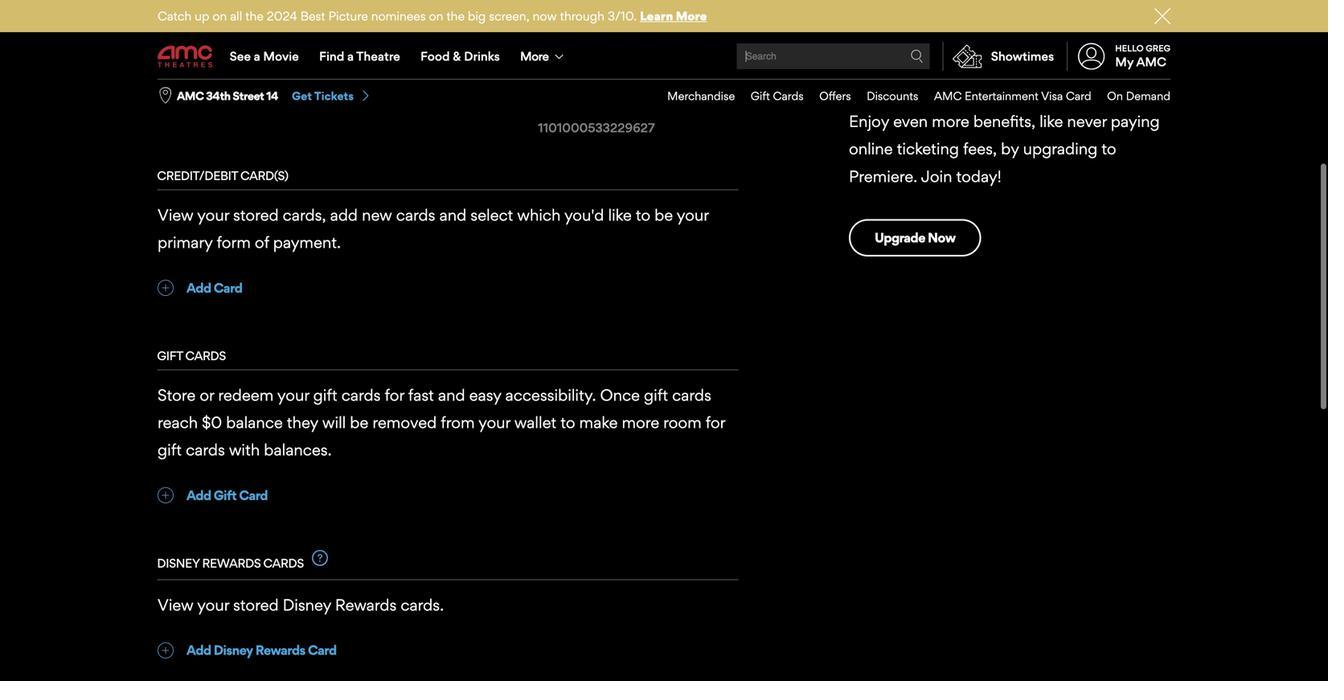 Task type: locate. For each thing, give the bounding box(es) containing it.
form
[[217, 233, 251, 252]]

amc down drinks
[[465, 80, 515, 105]]

gift left cards
[[751, 89, 770, 103]]

2 on from the left
[[429, 8, 443, 23]]

greg
[[560, 40, 609, 66], [1146, 43, 1171, 53]]

1 vertical spatial cards
[[263, 555, 304, 570]]

more inside enjoy even more benefits, like never paying online ticketing fees, by upgrading to premiere. join today!
[[932, 112, 970, 131]]

disney
[[157, 555, 200, 570]]

upgrade inside button
[[875, 230, 925, 246]]

2 stored from the top
[[233, 595, 279, 615]]

1 on from the left
[[213, 8, 227, 23]]

today!
[[956, 167, 1002, 186]]

gift down with
[[214, 487, 237, 503]]

to
[[259, 2, 270, 17], [936, 70, 956, 96], [1102, 139, 1117, 158], [636, 205, 651, 225], [561, 413, 575, 432]]

amc inside "button"
[[177, 89, 204, 103]]

fees,
[[963, 139, 997, 158]]

1 vertical spatial view
[[158, 595, 194, 615]]

1 vertical spatial gift
[[214, 487, 237, 503]]

card down form
[[214, 280, 242, 296]]

like down visa
[[1040, 112, 1063, 131]]

upgrade to premiere image
[[849, 0, 1171, 39]]

greg down through at the top of page
[[560, 40, 609, 66]]

1 horizontal spatial the
[[447, 8, 465, 23]]

amc inside hello greg my amc
[[1137, 54, 1167, 69]]

1 vertical spatial be
[[350, 413, 369, 432]]

0 vertical spatial gift
[[751, 89, 770, 103]]

premiere.
[[849, 167, 918, 186]]

select
[[471, 205, 513, 225]]

0 vertical spatial rewards
[[335, 595, 397, 615]]

14
[[266, 89, 278, 103]]

view up primary
[[158, 205, 194, 225]]

0 vertical spatial more
[[932, 112, 970, 131]]

&
[[453, 49, 461, 64]]

learn
[[640, 8, 673, 23]]

0 vertical spatial cards
[[185, 348, 226, 363]]

points
[[221, 2, 255, 17]]

like
[[1040, 112, 1063, 131], [608, 205, 632, 225]]

for right room
[[706, 413, 725, 432]]

search the AMC website text field
[[744, 50, 911, 62]]

1 the from the left
[[245, 8, 264, 23]]

3/10.
[[608, 8, 637, 23]]

to right you'd
[[636, 205, 651, 225]]

reach
[[158, 413, 198, 432]]

stored for cards,
[[233, 205, 279, 225]]

0 horizontal spatial for
[[385, 385, 404, 405]]

a for movie
[[254, 49, 260, 64]]

cards,
[[283, 205, 326, 225]]

rewards down view your stored disney rewards cards.
[[255, 642, 305, 658]]

0 vertical spatial menu
[[158, 34, 1171, 79]]

card down view your stored disney rewards cards.
[[308, 642, 337, 658]]

more down the once
[[622, 413, 659, 432]]

1 vertical spatial like
[[608, 205, 632, 225]]

0 vertical spatial add
[[187, 280, 211, 296]]

stored up add disney rewards card at left
[[233, 595, 279, 615]]

add disney rewards card
[[187, 642, 337, 658]]

which
[[517, 205, 561, 225]]

0 horizontal spatial disney
[[214, 642, 253, 658]]

gift up will
[[313, 385, 337, 405]]

all
[[230, 8, 242, 23]]

like inside view your stored cards, add new cards and select which you'd like to be your primary form of payment.
[[608, 205, 632, 225]]

cookie consent banner dialog
[[0, 638, 1328, 681]]

1 horizontal spatial on
[[429, 8, 443, 23]]

view down disney at the bottom left of the page
[[158, 595, 194, 615]]

0 horizontal spatial a
[[254, 49, 260, 64]]

showtimes image
[[944, 42, 991, 71]]

$0
[[202, 413, 222, 432]]

0 vertical spatial disney
[[283, 595, 331, 615]]

more up stubs
[[520, 49, 549, 63]]

a right see
[[254, 49, 260, 64]]

upgrade
[[848, 70, 932, 96], [875, 230, 925, 246]]

2 view from the top
[[158, 595, 194, 615]]

amc 34th street 14 button
[[177, 88, 278, 104]]

find a theatre link
[[309, 34, 410, 79]]

1 horizontal spatial for
[[706, 413, 725, 432]]

more
[[676, 8, 707, 23], [520, 49, 549, 63]]

big
[[468, 8, 486, 23]]

1 horizontal spatial a
[[347, 49, 354, 64]]

0 horizontal spatial be
[[350, 413, 369, 432]]

menu
[[158, 34, 1171, 79], [652, 80, 1171, 112]]

cards.
[[401, 595, 444, 615]]

1 vertical spatial upgrade
[[875, 230, 925, 246]]

stored up of
[[233, 205, 279, 225]]

gift down 'reach'
[[158, 440, 182, 460]]

like right you'd
[[608, 205, 632, 225]]

1 vertical spatial more
[[520, 49, 549, 63]]

cards up room
[[672, 385, 711, 405]]

view for view your stored disney rewards cards.
[[158, 595, 194, 615]]

0 horizontal spatial the
[[245, 8, 264, 23]]

tickets
[[314, 89, 354, 103]]

0 vertical spatial be
[[655, 205, 673, 225]]

view your stored cards, add new cards and select which you'd like to be your primary form of payment.
[[158, 205, 709, 252]]

to down never
[[1102, 139, 1117, 158]]

amc down hello
[[1137, 54, 1167, 69]]

view your stored disney rewards cards.
[[158, 595, 444, 615]]

1 horizontal spatial gift
[[313, 385, 337, 405]]

cards up view your stored disney rewards cards.
[[263, 555, 304, 570]]

a right find
[[347, 49, 354, 64]]

1 horizontal spatial greg
[[1146, 43, 1171, 53]]

view for view your stored cards, add new cards and select which you'd like to be your primary form of payment.
[[158, 205, 194, 225]]

online
[[849, 139, 893, 158]]

amc logo image
[[158, 45, 214, 67], [158, 45, 214, 67]]

showtimes
[[991, 49, 1054, 64]]

more right learn
[[676, 8, 707, 23]]

0 vertical spatial upgrade
[[848, 70, 932, 96]]

balances.
[[264, 440, 332, 460]]

for left the fast
[[385, 385, 404, 405]]

stored
[[233, 205, 279, 225], [233, 595, 279, 615]]

0 vertical spatial like
[[1040, 112, 1063, 131]]

upgrade down the submit search icon
[[848, 70, 932, 96]]

enjoy even more benefits, like never paying online ticketing fees, by upgrading to premiere. join today!
[[849, 112, 1160, 186]]

user profile image
[[1069, 43, 1114, 70]]

to left make at bottom
[[561, 413, 575, 432]]

0 horizontal spatial more
[[622, 413, 659, 432]]

by
[[1001, 139, 1019, 158]]

join
[[921, 167, 952, 186]]

cards
[[185, 348, 226, 363], [263, 555, 304, 570]]

card right visa
[[1066, 89, 1092, 103]]

more inside store or redeem your gift cards for fast and easy accessibility. once gift cards reach $0 balance they will be removed from your wallet to make more room for gift cards with balances.
[[622, 413, 659, 432]]

amc
[[1137, 54, 1167, 69], [465, 80, 515, 105], [934, 89, 962, 103], [177, 89, 204, 103]]

card(s)
[[240, 168, 288, 183]]

0 horizontal spatial cards
[[185, 348, 226, 363]]

1101000533229627
[[538, 120, 655, 135]]

2 the from the left
[[447, 8, 465, 23]]

food & drinks
[[421, 49, 500, 64]]

0 horizontal spatial rewards
[[255, 642, 305, 658]]

screen,
[[489, 8, 530, 23]]

my
[[1115, 54, 1134, 69]]

1 horizontal spatial disney
[[283, 595, 331, 615]]

cards right the new
[[396, 205, 435, 225]]

go to my account page element
[[1067, 34, 1171, 79]]

for
[[385, 385, 404, 405], [706, 413, 725, 432]]

the left big
[[447, 8, 465, 23]]

entertainment
[[965, 89, 1039, 103]]

cards inside view your stored cards, add new cards and select which you'd like to be your primary form of payment.
[[396, 205, 435, 225]]

1 view from the top
[[158, 205, 194, 225]]

0 horizontal spatial on
[[213, 8, 227, 23]]

and
[[439, 205, 467, 225], [438, 385, 465, 405]]

1 vertical spatial for
[[706, 413, 725, 432]]

the right "all"
[[245, 8, 264, 23]]

be right you'd
[[655, 205, 673, 225]]

add for primary
[[187, 280, 211, 296]]

menu down the submit search icon
[[652, 80, 1171, 112]]

upgrade left the 'now'
[[875, 230, 925, 246]]

0 vertical spatial and
[[439, 205, 467, 225]]

1 add from the top
[[187, 280, 211, 296]]

add card button
[[158, 279, 242, 297]]

amc 34th street 14
[[177, 89, 278, 103]]

1 vertical spatial menu
[[652, 80, 1171, 112]]

1 vertical spatial stored
[[233, 595, 279, 615]]

amc for amc 34th street 14
[[177, 89, 204, 103]]

cards right gift
[[185, 348, 226, 363]]

0 horizontal spatial like
[[608, 205, 632, 225]]

2 a from the left
[[347, 49, 354, 64]]

1 horizontal spatial like
[[1040, 112, 1063, 131]]

gift cards
[[751, 89, 804, 103]]

1 vertical spatial disney
[[214, 642, 253, 658]]

menu down learn
[[158, 34, 1171, 79]]

be inside store or redeem your gift cards for fast and easy accessibility. once gift cards reach $0 balance they will be removed from your wallet to make more room for gift cards with balances.
[[350, 413, 369, 432]]

see a movie link
[[220, 34, 309, 79]]

1 horizontal spatial be
[[655, 205, 673, 225]]

0 vertical spatial view
[[158, 205, 194, 225]]

2 add from the top
[[187, 487, 211, 503]]

stored for disney
[[233, 595, 279, 615]]

get tickets link
[[292, 89, 372, 103]]

of
[[255, 233, 269, 252]]

1 vertical spatial more
[[622, 413, 659, 432]]

discounts
[[867, 89, 919, 103]]

be right will
[[350, 413, 369, 432]]

be inside view your stored cards, add new cards and select which you'd like to be your primary form of payment.
[[655, 205, 673, 225]]

rewards left cards.
[[335, 595, 397, 615]]

1 vertical spatial rewards
[[255, 642, 305, 658]]

1 stored from the top
[[233, 205, 279, 225]]

benefits,
[[974, 112, 1036, 131]]

and left select
[[439, 205, 467, 225]]

wallet
[[515, 413, 557, 432]]

discounts link
[[851, 80, 919, 112]]

gift inside add gift card button
[[214, 487, 237, 503]]

find
[[319, 49, 344, 64]]

0 horizontal spatial gift
[[214, 487, 237, 503]]

a
[[254, 49, 260, 64], [347, 49, 354, 64]]

0 vertical spatial more
[[676, 8, 707, 23]]

and up from
[[438, 385, 465, 405]]

cards
[[396, 205, 435, 225], [342, 385, 381, 405], [672, 385, 711, 405], [186, 440, 225, 460]]

ticketing
[[897, 139, 959, 158]]

gift right the once
[[644, 385, 668, 405]]

1 vertical spatial add
[[187, 487, 211, 503]]

more up ticketing
[[932, 112, 970, 131]]

premiere
[[960, 70, 1047, 96]]

2 vertical spatial add
[[187, 642, 211, 658]]

insider
[[579, 80, 644, 105]]

0 horizontal spatial gift
[[158, 440, 182, 460]]

to inside enjoy even more benefits, like never paying online ticketing fees, by upgrading to premiere. join today!
[[1102, 139, 1117, 158]]

disney rewards cards
[[157, 555, 304, 570]]

payment.
[[273, 233, 341, 252]]

1 horizontal spatial gift
[[751, 89, 770, 103]]

make
[[579, 413, 618, 432]]

on right the nominees
[[429, 8, 443, 23]]

amc left 34th
[[177, 89, 204, 103]]

stored inside view your stored cards, add new cards and select which you'd like to be your primary form of payment.
[[233, 205, 279, 225]]

on left "all"
[[213, 8, 227, 23]]

now
[[928, 230, 956, 246]]

1 horizontal spatial more
[[932, 112, 970, 131]]

0 horizontal spatial more
[[520, 49, 549, 63]]

1 vertical spatial and
[[438, 385, 465, 405]]

1 a from the left
[[254, 49, 260, 64]]

amc down showtimes image
[[934, 89, 962, 103]]

now
[[533, 8, 557, 23]]

fast
[[408, 385, 434, 405]]

reward
[[321, 2, 364, 17]]

rewards
[[202, 555, 261, 570]]

add for $0
[[187, 487, 211, 503]]

0 vertical spatial stored
[[233, 205, 279, 225]]

greg right hello
[[1146, 43, 1171, 53]]

view inside view your stored cards, add new cards and select which you'd like to be your primary form of payment.
[[158, 205, 194, 225]]

offers link
[[804, 80, 851, 112]]

enjoy
[[849, 112, 889, 131]]

be
[[655, 205, 673, 225], [350, 413, 369, 432]]

0 vertical spatial for
[[385, 385, 404, 405]]



Task type: describe. For each thing, give the bounding box(es) containing it.
hello greg my amc
[[1115, 43, 1171, 69]]

they
[[287, 413, 318, 432]]

to inside store or redeem your gift cards for fast and easy accessibility. once gift cards reach $0 balance they will be removed from your wallet to make more room for gift cards with balances.
[[561, 413, 575, 432]]

through
[[560, 8, 605, 23]]

menu containing more
[[158, 34, 1171, 79]]

stubs
[[519, 80, 575, 105]]

to inside view your stored cards, add new cards and select which you'd like to be your primary form of payment.
[[636, 205, 651, 225]]

rewards inside button
[[255, 642, 305, 658]]

primary
[[158, 233, 213, 252]]

34th
[[206, 89, 230, 103]]

2 horizontal spatial gift
[[644, 385, 668, 405]]

add card
[[187, 280, 242, 296]]

will
[[322, 413, 346, 432]]

and inside store or redeem your gift cards for fast and easy accessibility. once gift cards reach $0 balance they will be removed from your wallet to make more room for gift cards with balances.
[[438, 385, 465, 405]]

drinks
[[464, 49, 500, 64]]

a for theatre
[[347, 49, 354, 64]]

add gift card button
[[158, 486, 268, 504]]

gift inside "gift cards" link
[[751, 89, 770, 103]]

movie
[[263, 49, 299, 64]]

amc for amc stubs insider number
[[465, 80, 515, 105]]

from
[[441, 413, 475, 432]]

removed
[[373, 413, 437, 432]]

with
[[229, 440, 260, 460]]

new
[[362, 205, 392, 225]]

upgrade for upgrade now
[[875, 230, 925, 246]]

room
[[663, 413, 702, 432]]

catch
[[158, 8, 192, 23]]

theatre
[[356, 49, 400, 64]]

more inside button
[[520, 49, 549, 63]]

and inside view your stored cards, add new cards and select which you'd like to be your primary form of payment.
[[439, 205, 467, 225]]

upgrade now
[[875, 230, 956, 246]]

card down with
[[239, 487, 268, 503]]

gift cards link
[[735, 80, 804, 112]]

3 add from the top
[[187, 642, 211, 658]]

1 horizontal spatial cards
[[263, 555, 304, 570]]

easy
[[469, 385, 501, 405]]

to left next
[[259, 2, 270, 17]]

or
[[200, 385, 214, 405]]

up
[[195, 8, 209, 23]]

disney inside button
[[214, 642, 253, 658]]

store
[[158, 385, 196, 405]]

2024
[[267, 8, 297, 23]]

never
[[1067, 112, 1107, 131]]

upgrade now button
[[849, 219, 981, 256]]

like inside enjoy even more benefits, like never paying online ticketing fees, by upgrading to premiere. join today!
[[1040, 112, 1063, 131]]

see a movie
[[230, 49, 299, 64]]

offers
[[819, 89, 851, 103]]

credit/debit
[[157, 168, 238, 183]]

picture
[[328, 8, 368, 23]]

to right discounts
[[936, 70, 956, 96]]

0 horizontal spatial greg
[[560, 40, 609, 66]]

points to next $5 reward
[[221, 2, 364, 17]]

even
[[893, 112, 928, 131]]

gift
[[157, 348, 183, 363]]

cards up will
[[342, 385, 381, 405]]

store or redeem your gift cards for fast and easy accessibility. once gift cards reach $0 balance they will be removed from your wallet to make more room for gift cards with balances.
[[158, 385, 725, 460]]

menu containing merchandise
[[652, 80, 1171, 112]]

amc stubs insider number
[[465, 80, 727, 105]]

cards down "$0"
[[186, 440, 225, 460]]

food
[[421, 49, 450, 64]]

find a theatre
[[319, 49, 400, 64]]

upgrade for upgrade to premiere
[[848, 70, 932, 96]]

catch up on all the 2024 best picture nominees on the big screen, now through 3/10. learn more
[[158, 8, 707, 23]]

nominees
[[371, 8, 426, 23]]

street
[[233, 89, 264, 103]]

showtimes link
[[943, 42, 1054, 71]]

on
[[1107, 89, 1123, 103]]

visa
[[1041, 89, 1063, 103]]

see
[[230, 49, 251, 64]]

hello
[[1115, 43, 1144, 53]]

accessibility.
[[505, 385, 596, 405]]

balance
[[226, 413, 283, 432]]

paying
[[1111, 112, 1160, 131]]

1 horizontal spatial more
[[676, 8, 707, 23]]

merchandise link
[[652, 80, 735, 112]]

greg inside hello greg my amc
[[1146, 43, 1171, 53]]

get
[[292, 89, 312, 103]]

on demand link
[[1092, 80, 1171, 112]]

cards
[[773, 89, 804, 103]]

learn more link
[[640, 8, 707, 23]]

upgrade to premiere
[[848, 70, 1047, 96]]

amc for amc entertainment visa card
[[934, 89, 962, 103]]

$5
[[303, 2, 318, 17]]

submit search icon image
[[911, 50, 924, 63]]

add gift card
[[187, 487, 268, 503]]

food & drinks link
[[410, 34, 510, 79]]

1 horizontal spatial rewards
[[335, 595, 397, 615]]

gift cards
[[157, 348, 226, 363]]

credit/debit card(s)
[[157, 168, 288, 183]]

upgrading
[[1023, 139, 1098, 158]]

on demand
[[1107, 89, 1171, 103]]

merchandise
[[667, 89, 735, 103]]

amc entertainment visa card
[[934, 89, 1092, 103]]

more button
[[510, 34, 577, 79]]



Task type: vqa. For each thing, say whether or not it's contained in the screenshot.
DIGITAL at the left bottom of page
no



